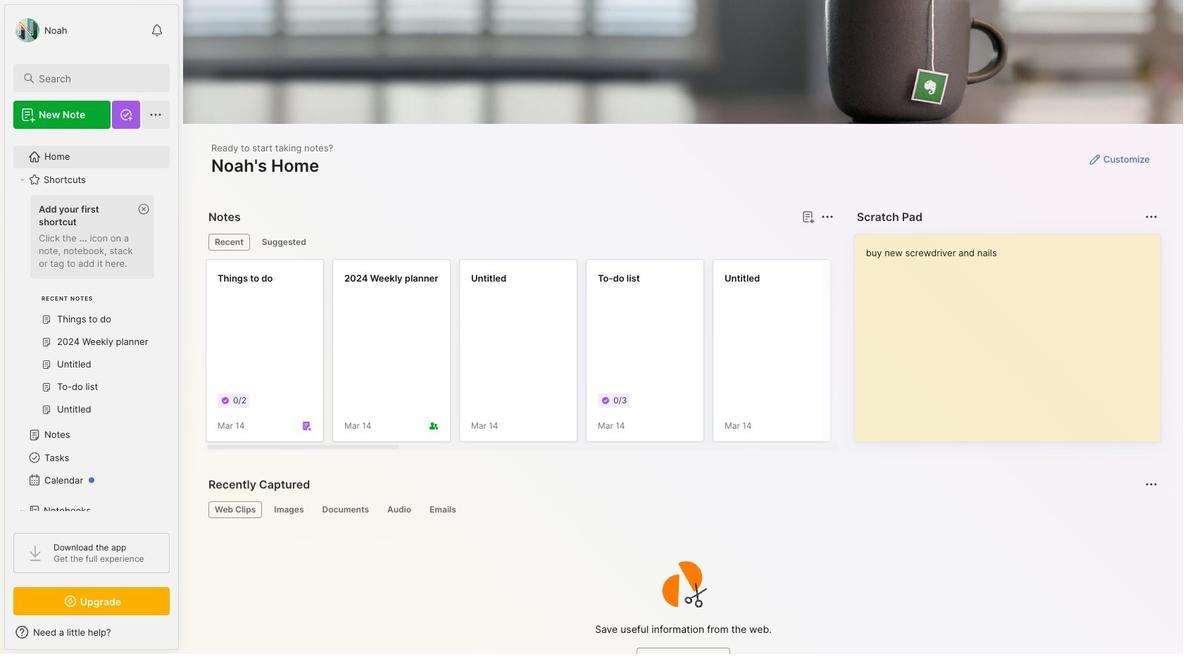 Task type: describe. For each thing, give the bounding box(es) containing it.
WHAT'S NEW field
[[5, 621, 178, 644]]

expand notebooks image
[[18, 507, 27, 516]]

more actions image
[[1143, 209, 1160, 225]]

Account field
[[13, 16, 67, 44]]

0 horizontal spatial more actions image
[[819, 209, 836, 225]]

1 tab list from the top
[[209, 234, 832, 251]]



Task type: vqa. For each thing, say whether or not it's contained in the screenshot.
Notebook
no



Task type: locate. For each thing, give the bounding box(es) containing it.
tab
[[209, 234, 250, 251], [256, 234, 313, 251], [209, 502, 262, 518], [268, 502, 310, 518], [316, 502, 375, 518], [381, 502, 418, 518], [423, 502, 463, 518]]

tree inside main element
[[5, 137, 178, 644]]

main element
[[0, 0, 183, 654]]

more actions image
[[819, 209, 836, 225], [1143, 476, 1160, 493]]

0 vertical spatial more actions image
[[819, 209, 836, 225]]

More actions field
[[818, 207, 837, 227], [1142, 207, 1162, 227], [1142, 475, 1162, 495]]

none search field inside main element
[[39, 70, 157, 87]]

1 horizontal spatial more actions image
[[1143, 476, 1160, 493]]

2 tab list from the top
[[209, 502, 1156, 518]]

tree
[[5, 137, 178, 644]]

row group
[[206, 259, 1184, 451]]

group
[[13, 191, 161, 430]]

None search field
[[39, 70, 157, 87]]

group inside tree
[[13, 191, 161, 430]]

Search text field
[[39, 72, 157, 85]]

click to collapse image
[[178, 628, 188, 645]]

tab list
[[209, 234, 832, 251], [209, 502, 1156, 518]]

0 vertical spatial tab list
[[209, 234, 832, 251]]

Start writing… text field
[[866, 235, 1160, 430]]

1 vertical spatial more actions image
[[1143, 476, 1160, 493]]

1 vertical spatial tab list
[[209, 502, 1156, 518]]



